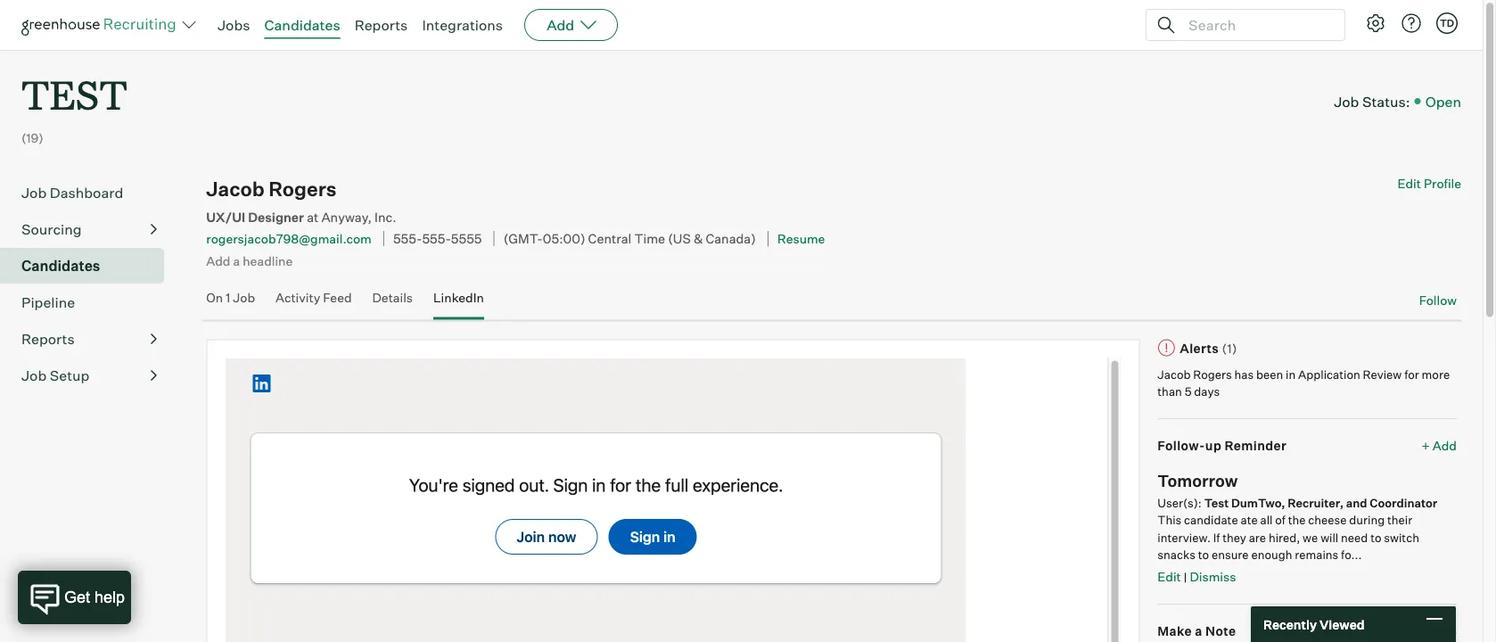 Task type: vqa. For each thing, say whether or not it's contained in the screenshot.
Schedule
no



Task type: locate. For each thing, give the bounding box(es) containing it.
been
[[1257, 367, 1284, 381]]

0 vertical spatial candidates
[[264, 16, 340, 34]]

2 555- from the left
[[422, 231, 451, 247]]

job for job status:
[[1334, 92, 1360, 110]]

candidates right jobs link
[[264, 16, 340, 34]]

has
[[1235, 367, 1254, 381]]

jacob inside jacob rogers ux/ui designer at anyway, inc.
[[206, 177, 265, 201]]

2 vertical spatial add
[[1433, 438, 1457, 454]]

0 vertical spatial edit
[[1398, 176, 1421, 191]]

days
[[1194, 384, 1220, 399]]

activity
[[276, 290, 320, 306]]

add for add a headline
[[206, 253, 231, 268]]

jacob inside jacob rogers has been in application review for more than 5 days
[[1158, 367, 1191, 381]]

candidates link up pipeline "link"
[[21, 255, 157, 277]]

dismiss link
[[1190, 569, 1237, 585]]

details
[[372, 290, 413, 306]]

a left note
[[1195, 623, 1203, 639]]

Search text field
[[1184, 12, 1329, 38]]

test
[[21, 68, 127, 120]]

edit
[[1398, 176, 1421, 191], [1158, 569, 1181, 585]]

0 vertical spatial add
[[547, 16, 575, 34]]

setup
[[50, 367, 90, 385]]

1 vertical spatial to
[[1198, 548, 1209, 562]]

@mentions
[[1401, 624, 1457, 638]]

1 horizontal spatial add
[[547, 16, 575, 34]]

a
[[233, 253, 240, 268], [1195, 623, 1203, 639]]

1 vertical spatial jacob
[[1158, 367, 1191, 381]]

candidates link
[[264, 16, 340, 34], [21, 255, 157, 277]]

rogers inside jacob rogers ux/ui designer at anyway, inc.
[[269, 177, 337, 201]]

(gmt-
[[504, 231, 543, 247]]

reports link down pipeline "link"
[[21, 328, 157, 350]]

job
[[1334, 92, 1360, 110], [21, 184, 47, 202], [233, 290, 255, 306], [21, 367, 47, 385]]

a left headline
[[233, 253, 240, 268]]

0 vertical spatial reports link
[[355, 16, 408, 34]]

activity feed
[[276, 290, 352, 306]]

1 vertical spatial candidates link
[[21, 255, 157, 277]]

job inside job dashboard link
[[21, 184, 47, 202]]

time
[[634, 231, 665, 247]]

reports left integrations at the left of the page
[[355, 16, 408, 34]]

0 horizontal spatial edit
[[1158, 569, 1181, 585]]

0 horizontal spatial reports
[[21, 330, 75, 348]]

1 horizontal spatial to
[[1371, 530, 1382, 545]]

alerts (1)
[[1180, 340, 1238, 356]]

job left status:
[[1334, 92, 1360, 110]]

job inside on 1 job link
[[233, 290, 255, 306]]

resume
[[778, 231, 825, 247]]

designer
[[248, 209, 304, 225]]

0 horizontal spatial jacob
[[206, 177, 265, 201]]

candidates down sourcing
[[21, 257, 100, 275]]

and
[[1346, 496, 1368, 510]]

td
[[1440, 17, 1455, 29]]

1 vertical spatial edit
[[1158, 569, 1181, 585]]

jacob up the than
[[1158, 367, 1191, 381]]

follow link
[[1419, 292, 1457, 309]]

if
[[1214, 530, 1220, 545]]

central
[[588, 231, 632, 247]]

0 horizontal spatial reports link
[[21, 328, 157, 350]]

dismiss
[[1190, 569, 1237, 585]]

job up sourcing
[[21, 184, 47, 202]]

job inside job setup link
[[21, 367, 47, 385]]

jacob for jacob rogers has been in application review for more than 5 days
[[1158, 367, 1191, 381]]

jacob up "ux/ui"
[[206, 177, 265, 201]]

add inside add popup button
[[547, 16, 575, 34]]

0 vertical spatial to
[[1371, 530, 1382, 545]]

review
[[1363, 367, 1402, 381]]

than
[[1158, 384, 1182, 399]]

snacks
[[1158, 548, 1196, 562]]

1 horizontal spatial a
[[1195, 623, 1203, 639]]

1 vertical spatial add
[[206, 253, 231, 268]]

job right 1
[[233, 290, 255, 306]]

linkedin link
[[433, 290, 484, 316]]

05:00)
[[543, 231, 585, 247]]

on 1 job link
[[206, 290, 255, 316]]

0 vertical spatial rogers
[[269, 177, 337, 201]]

|
[[1184, 570, 1188, 584]]

0 horizontal spatial a
[[233, 253, 240, 268]]

0 horizontal spatial rogers
[[269, 177, 337, 201]]

to up dismiss link
[[1198, 548, 1209, 562]]

viewed
[[1320, 616, 1365, 632]]

&
[[694, 231, 703, 247]]

(gmt-05:00) central time (us & canada)
[[504, 231, 756, 247]]

to
[[1371, 530, 1382, 545], [1198, 548, 1209, 562]]

0 vertical spatial a
[[233, 253, 240, 268]]

add button
[[525, 9, 618, 41]]

candidates link right jobs link
[[264, 16, 340, 34]]

job dashboard link
[[21, 182, 157, 204]]

feed
[[323, 290, 352, 306]]

rogers up days
[[1194, 367, 1232, 381]]

1 horizontal spatial reports
[[355, 16, 408, 34]]

this
[[1158, 513, 1182, 527]]

sourcing link
[[21, 219, 157, 240]]

(1)
[[1222, 340, 1238, 356]]

need
[[1341, 530, 1368, 545]]

5555
[[451, 231, 482, 247]]

edit left 'profile'
[[1398, 176, 1421, 191]]

job left the setup
[[21, 367, 47, 385]]

rogers
[[269, 177, 337, 201], [1194, 367, 1232, 381]]

555- down "inc."
[[393, 231, 422, 247]]

jobs
[[218, 16, 250, 34]]

to down during
[[1371, 530, 1382, 545]]

linkedin
[[433, 290, 484, 306]]

reports link left integrations at the left of the page
[[355, 16, 408, 34]]

rogers up the at
[[269, 177, 337, 201]]

0 vertical spatial jacob
[[206, 177, 265, 201]]

1 555- from the left
[[393, 231, 422, 247]]

enough
[[1252, 548, 1293, 562]]

reports down pipeline
[[21, 330, 75, 348]]

edit profile link
[[1398, 176, 1462, 191]]

555- up linkedin
[[422, 231, 451, 247]]

0 vertical spatial reports
[[355, 16, 408, 34]]

2 horizontal spatial add
[[1433, 438, 1457, 454]]

1 horizontal spatial rogers
[[1194, 367, 1232, 381]]

jacob rogers ux/ui designer at anyway, inc.
[[206, 177, 397, 225]]

dashboard
[[50, 184, 123, 202]]

during
[[1350, 513, 1385, 527]]

canada)
[[706, 231, 756, 247]]

1 vertical spatial candidates
[[21, 257, 100, 275]]

1 vertical spatial rogers
[[1194, 367, 1232, 381]]

1 vertical spatial a
[[1195, 623, 1203, 639]]

integrations link
[[422, 16, 503, 34]]

ux/ui
[[206, 209, 245, 225]]

cheese
[[1309, 513, 1347, 527]]

1 vertical spatial reports
[[21, 330, 75, 348]]

1 horizontal spatial jacob
[[1158, 367, 1191, 381]]

rogers inside jacob rogers has been in application review for more than 5 days
[[1194, 367, 1232, 381]]

(19)
[[21, 130, 44, 146]]

reports
[[355, 16, 408, 34], [21, 330, 75, 348]]

candidates
[[264, 16, 340, 34], [21, 257, 100, 275]]

for
[[1405, 367, 1420, 381]]

1 vertical spatial reports link
[[21, 328, 157, 350]]

tomorrow
[[1158, 471, 1238, 491]]

edit left |
[[1158, 569, 1181, 585]]

0 horizontal spatial add
[[206, 253, 231, 268]]

1 horizontal spatial candidates link
[[264, 16, 340, 34]]

0 horizontal spatial candidates link
[[21, 255, 157, 277]]

test
[[1205, 496, 1229, 510]]



Task type: describe. For each thing, give the bounding box(es) containing it.
dumtwo,
[[1232, 496, 1286, 510]]

+ add link
[[1422, 437, 1457, 454]]

configure image
[[1365, 12, 1387, 34]]

@mentions link
[[1401, 623, 1457, 640]]

fo...
[[1341, 548, 1362, 562]]

job status:
[[1334, 92, 1411, 110]]

remains
[[1295, 548, 1339, 562]]

up
[[1206, 438, 1222, 454]]

td button
[[1437, 12, 1458, 34]]

headline
[[243, 253, 293, 268]]

add a headline
[[206, 253, 293, 268]]

note
[[1206, 623, 1237, 639]]

1 horizontal spatial candidates
[[264, 16, 340, 34]]

job for job setup
[[21, 367, 47, 385]]

0 vertical spatial candidates link
[[264, 16, 340, 34]]

edit inside tomorrow user(s): test dumtwo, recruiter, and coordinator this candidate ate all of the cheese during their interview. if they are hired, we will need to switch snacks to ensure enough remains fo... edit | dismiss
[[1158, 569, 1181, 585]]

job for job dashboard
[[21, 184, 47, 202]]

at
[[307, 209, 319, 225]]

all
[[1261, 513, 1273, 527]]

switch
[[1384, 530, 1420, 545]]

alerts
[[1180, 340, 1219, 356]]

jacob rogers has been in application review for more than 5 days
[[1158, 367, 1450, 399]]

application
[[1299, 367, 1361, 381]]

recently viewed
[[1264, 616, 1365, 632]]

1 horizontal spatial edit
[[1398, 176, 1421, 191]]

user(s):
[[1158, 496, 1202, 510]]

(us
[[668, 231, 691, 247]]

add for add
[[547, 16, 575, 34]]

in
[[1286, 367, 1296, 381]]

job setup
[[21, 367, 90, 385]]

inc.
[[375, 209, 397, 225]]

sourcing
[[21, 220, 82, 238]]

profile
[[1424, 176, 1462, 191]]

5
[[1185, 384, 1192, 399]]

pipeline link
[[21, 292, 157, 313]]

details link
[[372, 290, 413, 316]]

more
[[1422, 367, 1450, 381]]

reminder
[[1225, 438, 1287, 454]]

status:
[[1363, 92, 1411, 110]]

ensure
[[1212, 548, 1249, 562]]

0 horizontal spatial to
[[1198, 548, 1209, 562]]

follow
[[1419, 293, 1457, 308]]

rogersjacob798@gmail.com
[[206, 231, 372, 247]]

follow-
[[1158, 438, 1206, 454]]

ate
[[1241, 513, 1258, 527]]

the
[[1288, 513, 1306, 527]]

recently
[[1264, 616, 1317, 632]]

on 1 job
[[206, 290, 255, 306]]

will
[[1321, 530, 1339, 545]]

job dashboard
[[21, 184, 123, 202]]

make a note
[[1158, 623, 1237, 639]]

a for add
[[233, 253, 240, 268]]

they
[[1223, 530, 1247, 545]]

555-555-5555
[[393, 231, 482, 247]]

edit link
[[1158, 569, 1181, 585]]

edit profile
[[1398, 176, 1462, 191]]

interview.
[[1158, 530, 1211, 545]]

integrations
[[422, 16, 503, 34]]

greenhouse recruiting image
[[21, 14, 182, 36]]

a for make
[[1195, 623, 1203, 639]]

0 horizontal spatial candidates
[[21, 257, 100, 275]]

tomorrow user(s): test dumtwo, recruiter, and coordinator this candidate ate all of the cheese during their interview. if they are hired, we will need to switch snacks to ensure enough remains fo... edit | dismiss
[[1158, 471, 1438, 585]]

follow-up reminder
[[1158, 438, 1287, 454]]

coordinator
[[1370, 496, 1438, 510]]

rogers for jacob rogers has been in application review for more than 5 days
[[1194, 367, 1232, 381]]

resume link
[[778, 231, 825, 247]]

candidate
[[1184, 513, 1238, 527]]

add inside + add link
[[1433, 438, 1457, 454]]

their
[[1388, 513, 1413, 527]]

activity feed link
[[276, 290, 352, 316]]

make
[[1158, 623, 1192, 639]]

open
[[1426, 92, 1462, 110]]

anyway,
[[321, 209, 372, 225]]

of
[[1276, 513, 1286, 527]]

rogersjacob798@gmail.com link
[[206, 231, 372, 247]]

jacob for jacob rogers ux/ui designer at anyway, inc.
[[206, 177, 265, 201]]

hired,
[[1269, 530, 1301, 545]]

we
[[1303, 530, 1318, 545]]

pipeline
[[21, 294, 75, 311]]

1
[[226, 290, 230, 306]]

test link
[[21, 50, 127, 124]]

+
[[1422, 438, 1430, 454]]

td button
[[1433, 9, 1462, 37]]

1 horizontal spatial reports link
[[355, 16, 408, 34]]

rogers for jacob rogers ux/ui designer at anyway, inc.
[[269, 177, 337, 201]]

+ add
[[1422, 438, 1457, 454]]

recruiter,
[[1288, 496, 1344, 510]]



